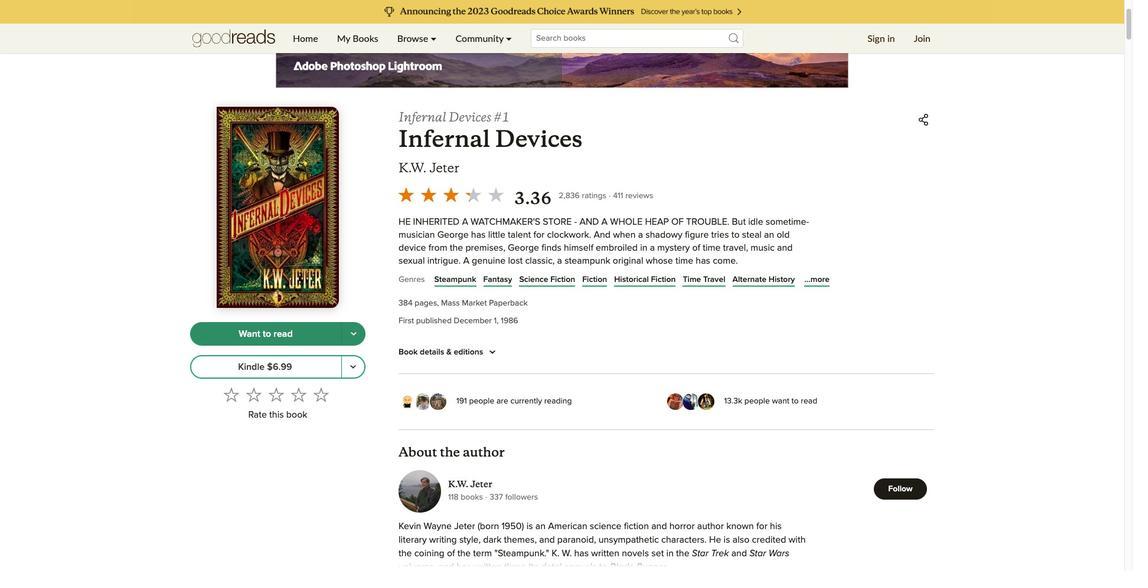 Task type: locate. For each thing, give the bounding box(es) containing it.
0 horizontal spatial time
[[676, 256, 693, 266]]

2 vertical spatial has
[[574, 549, 589, 559]]

fiction
[[551, 276, 575, 284], [582, 276, 607, 284], [651, 276, 676, 284]]

read right the want
[[801, 398, 818, 406]]

1 horizontal spatial star
[[750, 549, 766, 559]]

1 vertical spatial is
[[724, 535, 730, 545]]

1 horizontal spatial read
[[801, 398, 818, 406]]

alternate
[[733, 276, 767, 284]]

in right sign
[[888, 32, 895, 44]]

1 vertical spatial to
[[263, 330, 271, 339]]

1 horizontal spatial time
[[703, 243, 721, 253]]

0 horizontal spatial ▾
[[431, 32, 437, 44]]

book details & editions
[[399, 348, 483, 357]]

1 vertical spatial jeter
[[471, 479, 492, 490]]

the
[[450, 243, 463, 253], [440, 445, 460, 460], [399, 549, 412, 559], [458, 549, 471, 559], [676, 549, 690, 559]]

2 horizontal spatial fiction
[[651, 276, 676, 284]]

1 horizontal spatial ▾
[[506, 32, 512, 44]]

k.w. jeter link up rating 3.36 out of 5 "image"
[[399, 160, 459, 177]]

0 horizontal spatial fiction
[[551, 276, 575, 284]]

people for 191
[[469, 398, 495, 406]]

a down average rating of 3.36 stars. figure
[[462, 217, 468, 227]]

kindle $6.99 link
[[190, 356, 342, 379]]

2 horizontal spatial in
[[888, 32, 895, 44]]

book
[[286, 411, 307, 420]]

book details & editions button
[[399, 345, 500, 359]]

fiction for historical fiction
[[651, 276, 676, 284]]

0 vertical spatial for
[[534, 230, 545, 240]]

reviews
[[626, 192, 653, 200]]

science
[[519, 276, 548, 284]]

0 horizontal spatial star
[[692, 549, 709, 559]]

▾ inside community ▾ link
[[506, 32, 512, 44]]

browse
[[397, 32, 428, 44]]

0 horizontal spatial to
[[263, 330, 271, 339]]

0 horizontal spatial of
[[447, 549, 455, 559]]

1950)
[[502, 522, 524, 531]]

follow
[[889, 486, 913, 494]]

1 horizontal spatial of
[[692, 243, 701, 253]]

0 horizontal spatial read
[[274, 330, 293, 339]]

the right 'about'
[[440, 445, 460, 460]]

a up steampunk
[[463, 256, 469, 266]]

1 horizontal spatial george
[[508, 243, 539, 253]]

editions
[[454, 348, 483, 357]]

1 vertical spatial k.w.
[[448, 479, 469, 490]]

1 vertical spatial for
[[757, 522, 768, 531]]

k.w. jeter up books
[[448, 479, 492, 490]]

0 vertical spatial k.w.
[[399, 160, 427, 176]]

in
[[888, 32, 895, 44], [640, 243, 648, 253], [667, 549, 674, 559]]

3 fiction from the left
[[651, 276, 676, 284]]

about
[[399, 445, 437, 460]]

k.w. jeter link up 337 at the bottom left of page
[[448, 479, 538, 491]]

to right the want
[[792, 398, 799, 406]]

337 followers
[[490, 494, 538, 502]]

to
[[732, 230, 740, 240], [263, 330, 271, 339], [792, 398, 799, 406]]

0 horizontal spatial k.w.
[[399, 160, 427, 176]]

rate 3 out of 5 image
[[268, 388, 284, 403]]

fiction down steampunk in the top of the page
[[582, 276, 607, 284]]

▾ right browse
[[431, 32, 437, 44]]

k.w. jeter up rating 3.36 out of 5 "image"
[[399, 160, 459, 176]]

jeter
[[430, 160, 459, 176], [471, 479, 492, 490], [454, 522, 475, 531]]

wayne
[[424, 522, 452, 531]]

to inside want to read button
[[263, 330, 271, 339]]

k.w.
[[399, 160, 427, 176], [448, 479, 469, 490]]

sign in link
[[858, 24, 905, 53]]

in inside the sign in 'link'
[[888, 32, 895, 44]]

to inside he inherited a watchmaker's store - and a whole heap of trouble. but idle sometime- musician george has little talent for clockwork. and when a shadowy figure tries to steal an old device from the premises, george finds himself embroiled in a mystery of time travel, music and sexual intrigue. a genuine lost classic, a steampunk original whose time has come.
[[732, 230, 740, 240]]

k.w. up 118
[[448, 479, 469, 490]]

infernal
[[399, 109, 446, 125], [399, 125, 490, 154]]

1 horizontal spatial for
[[757, 522, 768, 531]]

mystery
[[657, 243, 690, 253]]

an left old
[[764, 230, 774, 240]]

1 ▾ from the left
[[431, 32, 437, 44]]

2 horizontal spatial a
[[650, 243, 655, 253]]

a up whose
[[650, 243, 655, 253]]

0 vertical spatial k.w. jeter
[[399, 160, 459, 176]]

1 horizontal spatial is
[[724, 535, 730, 545]]

0 horizontal spatial devices
[[449, 109, 491, 125]]

author up books
[[463, 445, 505, 460]]

time travel link
[[683, 274, 726, 286]]

1 people from the left
[[469, 398, 495, 406]]

0 vertical spatial george
[[437, 230, 469, 240]]

rate 4 out of 5 image
[[291, 388, 306, 403]]

a
[[462, 217, 468, 227], [602, 217, 608, 227], [463, 256, 469, 266]]

a right when
[[638, 230, 643, 240]]

he
[[399, 217, 411, 227]]

1 vertical spatial author
[[697, 522, 724, 531]]

term
[[473, 549, 492, 559]]

0 horizontal spatial for
[[534, 230, 545, 240]]

time down tries
[[703, 243, 721, 253]]

join link
[[905, 24, 940, 53]]

0 vertical spatial to
[[732, 230, 740, 240]]

has down paranoid,
[[574, 549, 589, 559]]

of down figure
[[692, 243, 701, 253]]

people right the 191
[[469, 398, 495, 406]]

fiction for science fiction
[[551, 276, 575, 284]]

1 horizontal spatial people
[[745, 398, 770, 406]]

1 vertical spatial k.w. jeter link
[[448, 479, 538, 491]]

0 vertical spatial author
[[463, 445, 505, 460]]

the down characters.
[[676, 549, 690, 559]]

time down mystery
[[676, 256, 693, 266]]

2 vertical spatial jeter
[[454, 522, 475, 531]]

device
[[399, 243, 426, 253]]

rating 3.36 out of 5 image
[[395, 184, 507, 206]]

0 vertical spatial read
[[274, 330, 293, 339]]

star down credited
[[750, 549, 766, 559]]

lost
[[508, 256, 523, 266]]

2,836
[[559, 192, 580, 200]]

fiction down whose
[[651, 276, 676, 284]]

kevin
[[399, 522, 421, 531]]

2 vertical spatial to
[[792, 398, 799, 406]]

tries
[[711, 230, 729, 240]]

genuine
[[472, 256, 506, 266]]

in up whose
[[640, 243, 648, 253]]

but
[[732, 217, 746, 227]]

1 infernal from the top
[[399, 109, 446, 125]]

2 horizontal spatial to
[[792, 398, 799, 406]]

to up travel,
[[732, 230, 740, 240]]

in inside he inherited a watchmaker's store - and a whole heap of trouble. but idle sometime- musician george has little talent for clockwork. and when a shadowy figure tries to steal an old device from the premises, george finds himself embroiled in a mystery of time travel, music and sexual intrigue. a genuine lost classic, a steampunk original whose time has come.
[[640, 243, 648, 253]]

0 horizontal spatial a
[[557, 256, 562, 266]]

george up from
[[437, 230, 469, 240]]

1 horizontal spatial in
[[667, 549, 674, 559]]

author
[[463, 445, 505, 460], [697, 522, 724, 531]]

mass
[[441, 299, 460, 307]]

0 vertical spatial k.w. jeter link
[[399, 160, 459, 177]]

an
[[764, 230, 774, 240], [536, 522, 546, 531]]

is
[[527, 522, 533, 531], [724, 535, 730, 545]]

2 star from the left
[[750, 549, 766, 559]]

k.w. up rating 3.36 out of 5 "image"
[[399, 160, 427, 176]]

has
[[471, 230, 486, 240], [696, 256, 711, 266], [574, 549, 589, 559]]

1 vertical spatial time
[[676, 256, 693, 266]]

jeter up style,
[[454, 522, 475, 531]]

alternate history
[[733, 276, 795, 284]]

1 horizontal spatial fiction
[[582, 276, 607, 284]]

0 horizontal spatial is
[[527, 522, 533, 531]]

the up intrigue.
[[450, 243, 463, 253]]

0 horizontal spatial people
[[469, 398, 495, 406]]

1 vertical spatial an
[[536, 522, 546, 531]]

has up time travel
[[696, 256, 711, 266]]

rate 2 out of 5 image
[[246, 388, 261, 403]]

2 ▾ from the left
[[506, 32, 512, 44]]

0 horizontal spatial an
[[536, 522, 546, 531]]

fiction right 'science'
[[551, 276, 575, 284]]

george down talent
[[508, 243, 539, 253]]

science
[[590, 522, 622, 531]]

0 vertical spatial has
[[471, 230, 486, 240]]

premises,
[[466, 243, 506, 253]]

he inherited a watchmaker's store - and a whole heap of trouble. but idle sometime- musician george has little talent for clockwork. and when a shadowy figure tries to steal an old device from the premises, george finds himself embroiled in a mystery of time travel, music and sexual intrigue. a genuine lost classic, a steampunk original whose time has come.
[[399, 217, 809, 266]]

himself
[[564, 243, 594, 253]]

1 vertical spatial in
[[640, 243, 648, 253]]

13.3k
[[724, 398, 743, 406]]

profile image for k.w. jeter. image
[[399, 471, 441, 513]]

0 vertical spatial of
[[692, 243, 701, 253]]

1 horizontal spatial to
[[732, 230, 740, 240]]

of inside kevin wayne jeter (born 1950) is an american science fiction and horror author known for his literary writing style, dark themes, and paranoid, unsympathetic characters. he is also credited with the coining of the term "steampunk." k. w. has written novels set in the
[[447, 549, 455, 559]]

watchmaker's
[[471, 217, 541, 227]]

1 fiction from the left
[[551, 276, 575, 284]]

pages,
[[415, 299, 439, 307]]

a up the and
[[602, 217, 608, 227]]

paranoid,
[[557, 535, 596, 545]]

ratings
[[582, 192, 607, 200]]

$6.99
[[267, 363, 292, 372]]

jeter up rating 3.36 out of 5 "image"
[[430, 160, 459, 176]]

and
[[777, 243, 793, 253], [652, 522, 667, 531], [539, 535, 555, 545], [732, 549, 747, 559]]

little
[[488, 230, 506, 240]]

steal
[[742, 230, 762, 240]]

0 vertical spatial an
[[764, 230, 774, 240]]

wars
[[769, 549, 790, 559]]

2 vertical spatial in
[[667, 549, 674, 559]]

▾ for community ▾
[[506, 32, 512, 44]]

george
[[437, 230, 469, 240], [508, 243, 539, 253]]

0 vertical spatial jeter
[[430, 160, 459, 176]]

jeter inside kevin wayne jeter (born 1950) is an american science fiction and horror author known for his literary writing style, dark themes, and paranoid, unsympathetic characters. he is also credited with the coining of the term "steampunk." k. w. has written novels set in the
[[454, 522, 475, 531]]

horror
[[670, 522, 695, 531]]

jeter up books
[[471, 479, 492, 490]]

infernal devices #1 infernal devices
[[399, 109, 583, 154]]

in right "set"
[[667, 549, 674, 559]]

-
[[574, 217, 577, 227]]

for inside he inherited a watchmaker's store - and a whole heap of trouble. but idle sometime- musician george has little talent for clockwork. and when a shadowy figure tries to steal an old device from the premises, george finds himself embroiled in a mystery of time travel, music and sexual intrigue. a genuine lost classic, a steampunk original whose time has come.
[[534, 230, 545, 240]]

star trek and star wars
[[692, 549, 790, 559]]

is up the themes,
[[527, 522, 533, 531]]

and down old
[[777, 243, 793, 253]]

for up finds
[[534, 230, 545, 240]]

fantasy
[[483, 276, 512, 284]]

steampunk
[[434, 276, 476, 284]]

follow button
[[874, 479, 927, 500]]

has up the premises,
[[471, 230, 486, 240]]

1 vertical spatial k.w. jeter
[[448, 479, 492, 490]]

for left his
[[757, 522, 768, 531]]

0 horizontal spatial in
[[640, 243, 648, 253]]

known
[[727, 522, 754, 531]]

0 horizontal spatial george
[[437, 230, 469, 240]]

author up 'he'
[[697, 522, 724, 531]]

top genres for this book element
[[399, 273, 934, 291]]

an up the themes,
[[536, 522, 546, 531]]

1 vertical spatial of
[[447, 549, 455, 559]]

to right want
[[263, 330, 271, 339]]

a down finds
[[557, 256, 562, 266]]

0 vertical spatial in
[[888, 32, 895, 44]]

come.
[[713, 256, 738, 266]]

talent
[[508, 230, 531, 240]]

2 people from the left
[[745, 398, 770, 406]]

1 vertical spatial has
[[696, 256, 711, 266]]

want to read
[[239, 330, 293, 339]]

1 star from the left
[[692, 549, 709, 559]]

star left trek
[[692, 549, 709, 559]]

people left the want
[[745, 398, 770, 406]]

1 horizontal spatial author
[[697, 522, 724, 531]]

2 fiction from the left
[[582, 276, 607, 284]]

also
[[733, 535, 750, 545]]

1 horizontal spatial an
[[764, 230, 774, 240]]

2 vertical spatial a
[[557, 256, 562, 266]]

1 horizontal spatial has
[[574, 549, 589, 559]]

(born
[[478, 522, 499, 531]]

k.w. jeter link
[[399, 160, 459, 177], [448, 479, 538, 491]]

read up $6.99
[[274, 330, 293, 339]]

▾ inside browse ▾ link
[[431, 32, 437, 44]]

3.36
[[514, 188, 552, 209]]

1 vertical spatial a
[[650, 243, 655, 253]]

411 reviews
[[613, 192, 653, 200]]

novels
[[622, 549, 649, 559]]

0 vertical spatial a
[[638, 230, 643, 240]]

characters.
[[661, 535, 707, 545]]

None search field
[[522, 29, 753, 48]]

community
[[456, 32, 504, 44]]

of down the writing
[[447, 549, 455, 559]]

and
[[580, 217, 599, 227]]

▾ right community
[[506, 32, 512, 44]]

is right 'he'
[[724, 535, 730, 545]]



Task type: describe. For each thing, give the bounding box(es) containing it.
book title: infernal devices element
[[399, 125, 583, 154]]

historical
[[614, 276, 649, 284]]

shadowy
[[646, 230, 683, 240]]

kindle $6.99
[[238, 363, 292, 372]]

an inside he inherited a watchmaker's store - and a whole heap of trouble. but idle sometime- musician george has little talent for clockwork. and when a shadowy figure tries to steal an old device from the premises, george finds himself embroiled in a mystery of time travel, music and sexual intrigue. a genuine lost classic, a steampunk original whose time has come.
[[764, 230, 774, 240]]

jeter for the bottom the k.w. jeter link
[[471, 479, 492, 490]]

rate 5 out of 5 image
[[313, 388, 329, 403]]

written
[[591, 549, 620, 559]]

384 pages, mass market paperback
[[399, 299, 528, 307]]

0 vertical spatial is
[[527, 522, 533, 531]]

coining
[[414, 549, 445, 559]]

read inside want to read button
[[274, 330, 293, 339]]

join
[[914, 32, 931, 44]]

finds
[[542, 243, 562, 253]]

jeter for the k.w. jeter link to the top
[[430, 160, 459, 176]]

home image
[[193, 24, 275, 53]]

historical fiction link
[[614, 274, 676, 286]]

1 horizontal spatial a
[[638, 230, 643, 240]]

steampunk
[[565, 256, 611, 266]]

travel,
[[723, 243, 748, 253]]

author inside kevin wayne jeter (born 1950) is an american science fiction and horror author known for his literary writing style, dark themes, and paranoid, unsympathetic characters. he is also credited with the coining of the term "steampunk." k. w. has written novels set in the
[[697, 522, 724, 531]]

first published december 1, 1986
[[399, 317, 518, 325]]

for inside kevin wayne jeter (born 1950) is an american science fiction and horror author known for his literary writing style, dark themes, and paranoid, unsympathetic characters. he is also credited with the coining of the term "steampunk." k. w. has written novels set in the
[[757, 522, 768, 531]]

published
[[416, 317, 452, 325]]

his
[[770, 522, 782, 531]]

steampunk link
[[434, 274, 476, 286]]

2 horizontal spatial has
[[696, 256, 711, 266]]

fiction
[[624, 522, 649, 531]]

alternate history link
[[733, 274, 795, 286]]

december
[[454, 317, 492, 325]]

rate this book element
[[190, 384, 366, 425]]

browse ▾ link
[[388, 24, 446, 53]]

2 infernal from the top
[[399, 125, 490, 154]]

from
[[429, 243, 447, 253]]

the down style,
[[458, 549, 471, 559]]

2,836 ratings
[[559, 192, 607, 200]]

books
[[461, 494, 483, 502]]

has inside kevin wayne jeter (born 1950) is an american science fiction and horror author known for his literary writing style, dark themes, and paranoid, unsympathetic characters. he is also credited with the coining of the term "steampunk." k. w. has written novels set in the
[[574, 549, 589, 559]]

fantasy link
[[483, 274, 512, 286]]

when
[[613, 230, 636, 240]]

details
[[420, 348, 444, 357]]

the down literary
[[399, 549, 412, 559]]

in inside kevin wayne jeter (born 1950) is an american science fiction and horror author known for his literary writing style, dark themes, and paranoid, unsympathetic characters. he is also credited with the coining of the term "steampunk." k. w. has written novels set in the
[[667, 549, 674, 559]]

average rating of 3.36 stars. figure
[[395, 184, 559, 210]]

american
[[548, 522, 587, 531]]

want to read button
[[190, 323, 342, 346]]

0 vertical spatial time
[[703, 243, 721, 253]]

rate 1 out of 5 image
[[224, 388, 239, 403]]

paperback
[[489, 299, 528, 307]]

of inside he inherited a watchmaker's store - and a whole heap of trouble. but idle sometime- musician george has little talent for clockwork. and when a shadowy figure tries to steal an old device from the premises, george finds himself embroiled in a mystery of time travel, music and sexual intrigue. a genuine lost classic, a steampunk original whose time has come.
[[692, 243, 701, 253]]

store
[[543, 217, 572, 227]]

old
[[777, 230, 790, 240]]

and up k.
[[539, 535, 555, 545]]

an inside kevin wayne jeter (born 1950) is an american science fiction and horror author known for his literary writing style, dark themes, and paranoid, unsympathetic characters. he is also credited with the coining of the term "steampunk." k. w. has written novels set in the
[[536, 522, 546, 531]]

1 vertical spatial george
[[508, 243, 539, 253]]

1 horizontal spatial devices
[[495, 125, 583, 154]]

genres
[[399, 276, 425, 284]]

my books link
[[328, 24, 388, 53]]

0 horizontal spatial has
[[471, 230, 486, 240]]

books
[[353, 32, 378, 44]]

home link
[[283, 24, 328, 53]]

384
[[399, 299, 413, 307]]

about the author
[[399, 445, 505, 460]]

credited
[[752, 535, 786, 545]]

people for 13.3k
[[745, 398, 770, 406]]

market
[[462, 299, 487, 307]]

set
[[652, 549, 664, 559]]

13.3k people want to read
[[724, 398, 818, 406]]

1 horizontal spatial k.w.
[[448, 479, 469, 490]]

191
[[457, 398, 467, 406]]

sign in
[[868, 32, 895, 44]]

dark
[[483, 535, 502, 545]]

advertisement region
[[276, 0, 849, 88]]

and right fiction
[[652, 522, 667, 531]]

k.
[[552, 549, 560, 559]]

trek
[[711, 549, 729, 559]]

sign
[[868, 32, 885, 44]]

my books
[[337, 32, 378, 44]]

community ▾
[[456, 32, 512, 44]]

and down also
[[732, 549, 747, 559]]

the inside he inherited a watchmaker's store - and a whole heap of trouble. but idle sometime- musician george has little talent for clockwork. and when a shadowy figure tries to steal an old device from the premises, george finds himself embroiled in a mystery of time travel, music and sexual intrigue. a genuine lost classic, a steampunk original whose time has come.
[[450, 243, 463, 253]]

want
[[772, 398, 790, 406]]

0 horizontal spatial author
[[463, 445, 505, 460]]

kindle
[[238, 363, 265, 372]]

k.w. jeter for the k.w. jeter link to the top
[[399, 160, 459, 176]]

science fiction
[[519, 276, 575, 284]]

and inside he inherited a watchmaker's store - and a whole heap of trouble. but idle sometime- musician george has little talent for clockwork. and when a shadowy figure tries to steal an old device from the premises, george finds himself embroiled in a mystery of time travel, music and sexual intrigue. a genuine lost classic, a steampunk original whose time has come.
[[777, 243, 793, 253]]

browse ▾
[[397, 32, 437, 44]]

followers
[[505, 494, 538, 502]]

kevin wayne jeter (born 1950) is an american science fiction and horror author known for his literary writing style, dark themes, and paranoid, unsympathetic characters. he is also credited with the coining of the term "steampunk." k. w. has written novels set in the
[[399, 522, 806, 559]]

embroiled
[[596, 243, 638, 253]]

2,836 ratings and 411 reviews figure
[[559, 188, 653, 203]]

discover the winners for the best books of the year in the 2023 goodreads choice awards image
[[133, 0, 992, 24]]

rating 0 out of 5 group
[[220, 384, 332, 407]]

118 books
[[448, 494, 483, 502]]

1986
[[501, 317, 518, 325]]

intrigue.
[[427, 256, 461, 266]]

rate
[[248, 411, 267, 420]]

original
[[613, 256, 643, 266]]

writing
[[429, 535, 457, 545]]

inherited
[[413, 217, 460, 227]]

figure
[[685, 230, 709, 240]]

▾ for browse ▾
[[431, 32, 437, 44]]

"steampunk."
[[495, 549, 549, 559]]

Search by book title or ISBN text field
[[531, 29, 744, 48]]

heap
[[645, 217, 669, 227]]

community ▾ link
[[446, 24, 522, 53]]

whole
[[610, 217, 643, 227]]

clockwork.
[[547, 230, 591, 240]]

k.w. jeter for the bottom the k.w. jeter link
[[448, 479, 492, 490]]

fiction link
[[582, 274, 607, 286]]

classic,
[[525, 256, 555, 266]]

are
[[497, 398, 508, 406]]

history
[[769, 276, 795, 284]]

1 vertical spatial read
[[801, 398, 818, 406]]

home
[[293, 32, 318, 44]]

191 people are currently reading
[[457, 398, 572, 406]]



Task type: vqa. For each thing, say whether or not it's contained in the screenshot.
791
no



